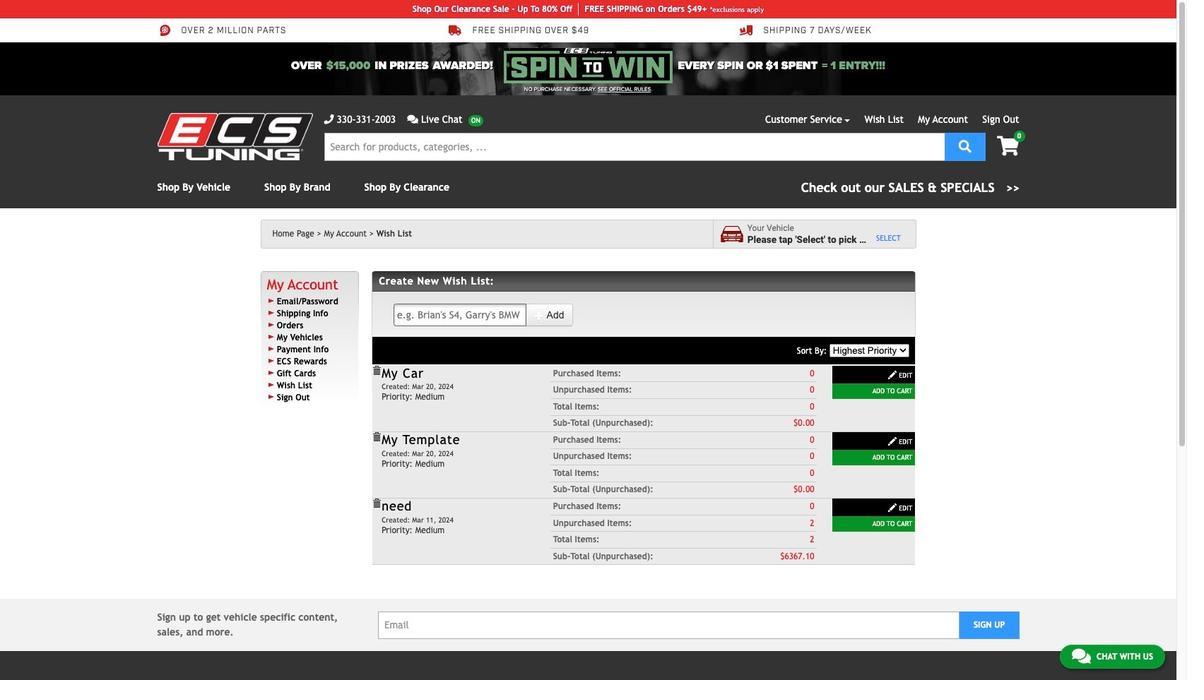Task type: vqa. For each thing, say whether or not it's contained in the screenshot.
E46 M3 CSL Style Intakes by Turner image
no



Task type: locate. For each thing, give the bounding box(es) containing it.
1 vertical spatial white image
[[888, 437, 898, 447]]

0 vertical spatial delete image
[[372, 366, 382, 376]]

delete image
[[372, 499, 382, 509]]

delete image
[[372, 366, 382, 376], [372, 433, 382, 442]]

2 vertical spatial white image
[[888, 503, 898, 513]]

white image
[[888, 370, 898, 380], [888, 437, 898, 447], [888, 503, 898, 513]]

0 vertical spatial white image
[[888, 370, 898, 380]]

1 delete image from the top
[[372, 366, 382, 376]]

comments image
[[407, 114, 418, 124]]

white image for delete image
[[888, 503, 898, 513]]

Email email field
[[378, 612, 959, 639]]

1 white image from the top
[[888, 370, 898, 380]]

3 white image from the top
[[888, 503, 898, 513]]

ecs tuning image
[[157, 113, 313, 160]]

2 white image from the top
[[888, 437, 898, 447]]

shopping cart image
[[997, 136, 1019, 156]]

Search text field
[[324, 133, 944, 161]]

1 vertical spatial delete image
[[372, 433, 382, 442]]

white image for 1st delete icon from the bottom of the page
[[888, 437, 898, 447]]



Task type: describe. For each thing, give the bounding box(es) containing it.
white image
[[535, 311, 544, 321]]

comments image
[[1072, 648, 1091, 665]]

e.g. Brian's S4, Garry's BMW E92...etc text field
[[394, 304, 527, 326]]

2 delete image from the top
[[372, 433, 382, 442]]

ecs tuning 'spin to win' contest logo image
[[504, 48, 672, 83]]

phone image
[[324, 114, 334, 124]]

white image for first delete icon from the top of the page
[[888, 370, 898, 380]]

search image
[[959, 140, 971, 152]]



